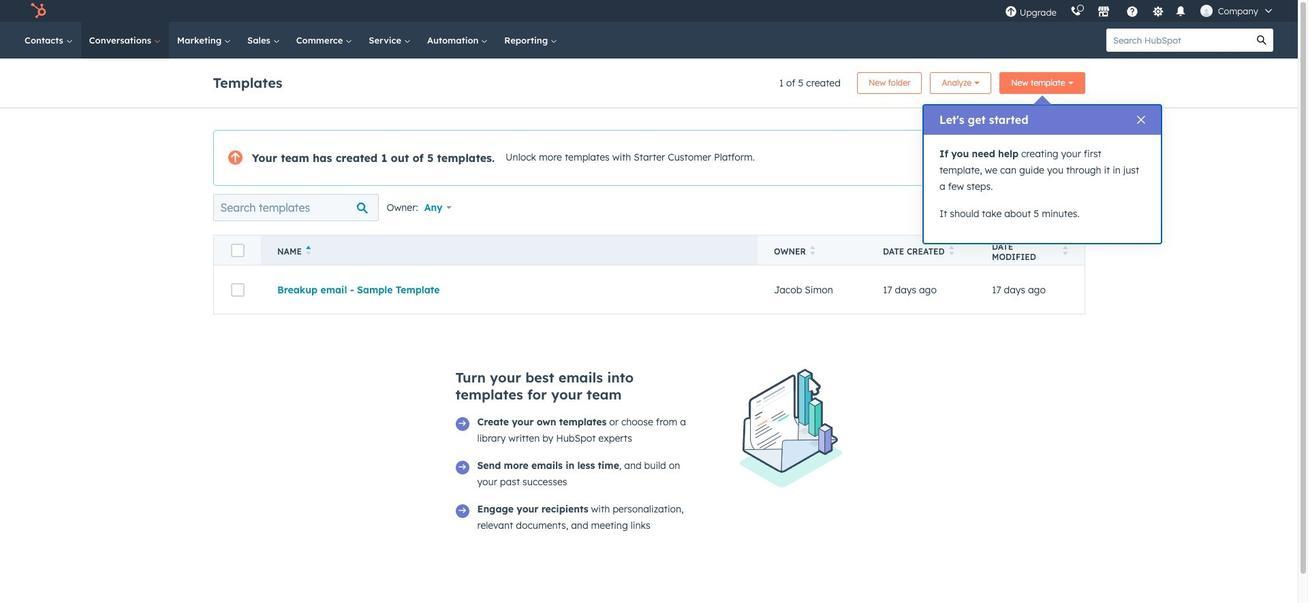 Task type: locate. For each thing, give the bounding box(es) containing it.
2 press to sort. element from the left
[[949, 246, 954, 258]]

ascending sort. press to sort descending. element
[[306, 246, 311, 258]]

press to sort. element
[[810, 246, 815, 258], [949, 246, 954, 258], [1063, 246, 1068, 258]]

0 horizontal spatial press to sort. image
[[949, 246, 954, 256]]

press to sort. image
[[810, 246, 815, 256]]

close image
[[1138, 116, 1146, 124]]

menu
[[998, 0, 1282, 22]]

ascending sort. press to sort descending. image
[[306, 246, 311, 256]]

2 press to sort. image from the left
[[1063, 246, 1068, 256]]

press to sort. image for third the press to sort. element
[[1063, 246, 1068, 256]]

1 horizontal spatial press to sort. image
[[1063, 246, 1068, 256]]

banner
[[213, 68, 1085, 94]]

0 horizontal spatial press to sort. element
[[810, 246, 815, 258]]

press to sort. image
[[949, 246, 954, 256], [1063, 246, 1068, 256]]

3 press to sort. element from the left
[[1063, 246, 1068, 258]]

2 horizontal spatial press to sort. element
[[1063, 246, 1068, 258]]

marketplaces image
[[1098, 6, 1110, 18]]

1 horizontal spatial press to sort. element
[[949, 246, 954, 258]]

1 press to sort. image from the left
[[949, 246, 954, 256]]



Task type: describe. For each thing, give the bounding box(es) containing it.
1 press to sort. element from the left
[[810, 246, 815, 258]]

press to sort. image for second the press to sort. element
[[949, 246, 954, 256]]

jacob simon image
[[1201, 5, 1213, 17]]

Search search field
[[213, 194, 379, 222]]

Search HubSpot search field
[[1107, 29, 1251, 52]]



Task type: vqa. For each thing, say whether or not it's contained in the screenshot.
user guides element
no



